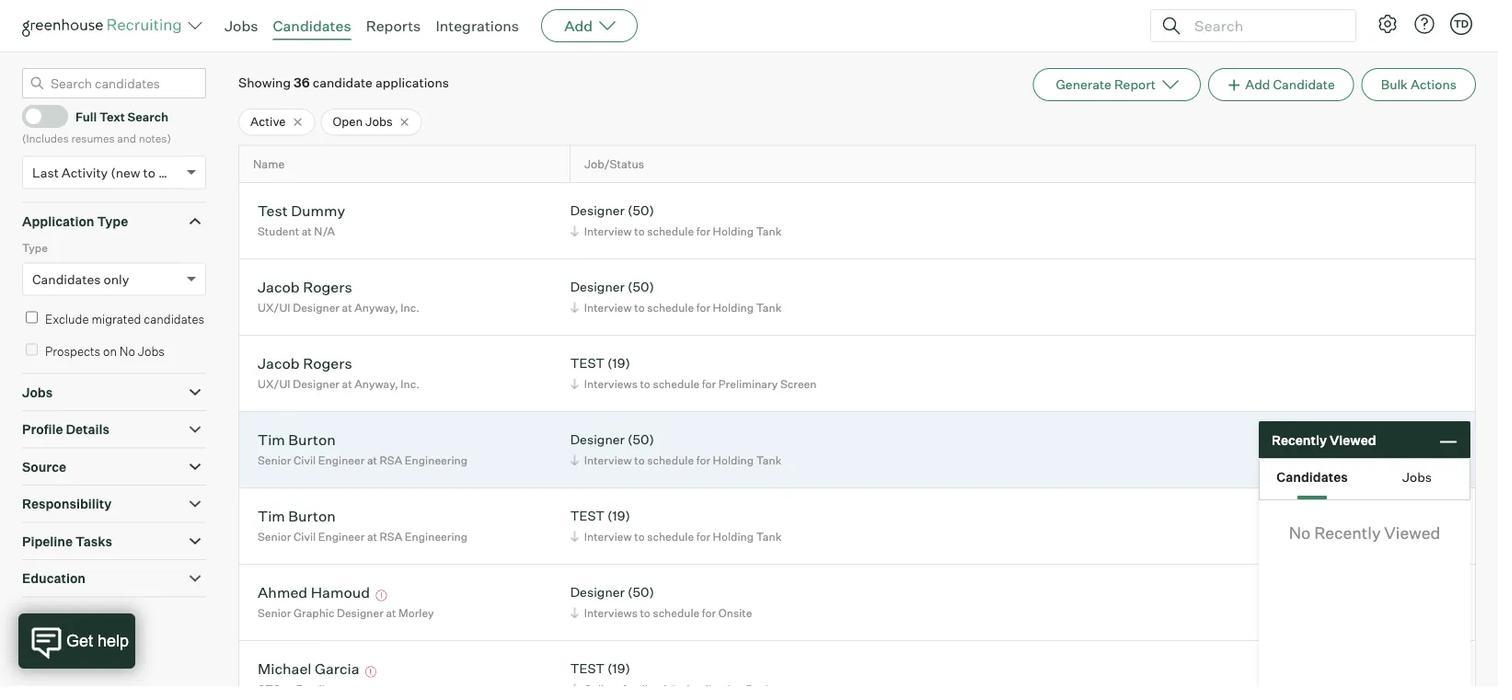 Task type: vqa. For each thing, say whether or not it's contained in the screenshot.
the recently
yes



Task type: describe. For each thing, give the bounding box(es) containing it.
greenhouse recruiting image
[[22, 15, 188, 37]]

interviews to schedule for onsite link
[[568, 604, 757, 622]]

2 horizontal spatial candidates
[[1277, 469, 1348, 485]]

send
[[1322, 453, 1353, 469]]

and
[[117, 131, 136, 145]]

(19) for jacob rogers
[[607, 355, 630, 371]]

showing
[[238, 75, 291, 91]]

to inside test (19) interview to schedule for holding tank
[[634, 530, 645, 544]]

pipeline
[[22, 533, 73, 550]]

interview to schedule for holding tank link for test dummy link
[[568, 222, 786, 240]]

application
[[22, 213, 94, 229]]

search
[[128, 109, 168, 124]]

(50) for senior graphic designer at morley
[[628, 585, 654, 601]]

anyway, for test
[[355, 377, 398, 391]]

tank for tim burton
[[756, 530, 782, 544]]

reset
[[50, 616, 84, 632]]

3 test from the top
[[570, 661, 605, 677]]

ahmed hamoud has been in onsite for more than 21 days image
[[373, 590, 390, 602]]

test dummy student at n/a
[[258, 201, 345, 238]]

Prospects on No Jobs checkbox
[[26, 344, 38, 356]]

interviews to schedule for preliminary screen link
[[568, 375, 821, 393]]

type element
[[22, 239, 206, 309]]

0 horizontal spatial viewed
[[1330, 432, 1376, 448]]

michael garcia link
[[258, 660, 359, 681]]

test for jacob rogers
[[570, 355, 605, 371]]

text
[[99, 109, 125, 124]]

test (19) interviews to schedule for preliminary screen
[[570, 355, 817, 391]]

reports
[[366, 17, 421, 35]]

bulk actions link
[[1362, 68, 1476, 101]]

rogers for test
[[303, 354, 352, 372]]

name
[[253, 157, 285, 171]]

recently viewed
[[1272, 432, 1376, 448]]

tim burton link for test (19)
[[258, 507, 336, 528]]

kit
[[1421, 431, 1438, 447]]

select interview kit send email
[[1322, 431, 1438, 469]]

rsa for test (19)
[[380, 530, 402, 544]]

interview to schedule for holding tank link for tim burton link for test (19)
[[568, 528, 786, 545]]

application type
[[22, 213, 128, 229]]

tim for designer (50)
[[258, 430, 285, 449]]

jobs up profile
[[22, 384, 53, 400]]

candidates
[[144, 312, 204, 326]]

tim burton senior civil engineer at rsa engineering for test (19)
[[258, 507, 468, 544]]

jacob for test
[[258, 354, 300, 372]]

tank for test dummy
[[756, 224, 782, 238]]

interviews for designer
[[584, 606, 638, 620]]

interview for tim burton
[[584, 530, 632, 544]]

n/a
[[314, 224, 335, 238]]

dummy
[[291, 201, 345, 220]]

profile
[[22, 422, 63, 438]]

candidates link
[[273, 17, 351, 35]]

candidates only
[[32, 271, 129, 287]]

tim burton senior civil engineer at rsa engineering for designer (50)
[[258, 430, 468, 467]]

civil for test (19)
[[294, 530, 316, 544]]

candidate
[[313, 75, 373, 91]]

add for add candidate
[[1245, 77, 1270, 93]]

ux/ui for designer (50)
[[258, 301, 290, 314]]

0 horizontal spatial no
[[120, 344, 135, 359]]

filters
[[86, 616, 124, 632]]

engineer for designer (50)
[[318, 453, 365, 467]]

profile details
[[22, 422, 109, 438]]

on
[[103, 344, 117, 359]]

generate report button
[[1033, 68, 1201, 101]]

no recently viewed
[[1289, 523, 1440, 543]]

add candidate link
[[1208, 68, 1354, 101]]

holding for jacob rogers
[[713, 301, 754, 314]]

burton for designer (50)
[[288, 430, 336, 449]]

burton for test (19)
[[288, 507, 336, 525]]

onsite
[[719, 606, 752, 620]]

for inside test (19) interviews to schedule for preliminary screen
[[702, 377, 716, 391]]

integrations link
[[436, 17, 519, 35]]

designer (50) interview to schedule for holding tank for rogers
[[570, 279, 782, 314]]

migrated
[[92, 312, 141, 326]]

bulk
[[1381, 77, 1408, 93]]

tab list containing candidates
[[1260, 459, 1470, 500]]

last activity (new to old)
[[32, 164, 182, 181]]

preliminary
[[719, 377, 778, 391]]

3 (19) from the top
[[607, 661, 630, 677]]

add for add
[[564, 17, 593, 35]]

candidate reports are now available! apply filters and select "view in app" element
[[1033, 68, 1201, 101]]

schedule inside test (19) interview to schedule for holding tank
[[647, 530, 694, 544]]

applications
[[375, 75, 449, 91]]

test (19) interview to schedule for holding tank
[[570, 508, 782, 544]]

interview for jacob rogers
[[584, 301, 632, 314]]

activity
[[62, 164, 108, 181]]

michael garcia has been in application review for more than 5 days image
[[363, 667, 379, 678]]

to inside test (19) interviews to schedule for preliminary screen
[[640, 377, 650, 391]]

1 vertical spatial type
[[22, 241, 48, 255]]

3 designer (50) interview to schedule for holding tank from the top
[[570, 432, 782, 467]]

select interview kit link
[[1322, 430, 1438, 448]]

1 horizontal spatial type
[[97, 213, 128, 229]]

screen
[[780, 377, 817, 391]]

tim burton link for designer (50)
[[258, 430, 336, 452]]

add candidate
[[1245, 77, 1335, 93]]

details
[[66, 422, 109, 438]]

Exclude migrated candidates checkbox
[[26, 312, 38, 324]]

engineering for designer (50)
[[405, 453, 468, 467]]

senior graphic designer at morley
[[258, 606, 434, 620]]

(includes
[[22, 131, 69, 145]]

open jobs
[[333, 114, 393, 129]]

morley
[[398, 606, 434, 620]]

ux/ui for test (19)
[[258, 377, 290, 391]]

test (19)
[[570, 661, 630, 677]]

candidates for the candidates link
[[273, 17, 351, 35]]



Task type: locate. For each thing, give the bounding box(es) containing it.
2 test from the top
[[570, 508, 605, 524]]

for
[[696, 224, 710, 238], [696, 301, 710, 314], [702, 377, 716, 391], [696, 453, 710, 467], [696, 530, 710, 544], [702, 606, 716, 620]]

jacob rogers link for designer
[[258, 278, 352, 299]]

prospects
[[45, 344, 100, 359]]

designer (50) interview to schedule for holding tank up test (19) interviews to schedule for preliminary screen
[[570, 279, 782, 314]]

0 horizontal spatial candidates
[[32, 271, 101, 287]]

4 (50) from the top
[[628, 585, 654, 601]]

for inside designer (50) interviews to schedule for onsite
[[702, 606, 716, 620]]

to
[[143, 164, 155, 181], [634, 224, 645, 238], [634, 301, 645, 314], [640, 377, 650, 391], [634, 453, 645, 467], [634, 530, 645, 544], [640, 606, 650, 620]]

1 vertical spatial anyway,
[[355, 377, 398, 391]]

tim for test (19)
[[258, 507, 285, 525]]

1 tim from the top
[[258, 430, 285, 449]]

0 vertical spatial ux/ui
[[258, 301, 290, 314]]

interview to schedule for holding tank link up test (19) interviews to schedule for preliminary screen
[[568, 299, 786, 316]]

jacob rogers ux/ui designer at anyway, inc. for test
[[258, 354, 420, 391]]

1 tim burton link from the top
[[258, 430, 336, 452]]

0 vertical spatial viewed
[[1330, 432, 1376, 448]]

full
[[75, 109, 97, 124]]

anyway,
[[355, 301, 398, 314], [355, 377, 398, 391]]

1 vertical spatial tim burton senior civil engineer at rsa engineering
[[258, 507, 468, 544]]

(19) inside test (19) interview to schedule for holding tank
[[607, 508, 630, 524]]

1 vertical spatial tim burton link
[[258, 507, 336, 528]]

1 vertical spatial interviews
[[584, 606, 638, 620]]

tasks
[[75, 533, 112, 550]]

jacob rogers ux/ui designer at anyway, inc.
[[258, 278, 420, 314], [258, 354, 420, 391]]

add button
[[541, 9, 638, 42]]

designer inside designer (50) interviews to schedule for onsite
[[570, 585, 625, 601]]

(50) for student at n/a
[[628, 203, 654, 219]]

2 interview to schedule for holding tank link from the top
[[568, 299, 786, 316]]

1 (50) from the top
[[628, 203, 654, 219]]

send email link
[[1322, 452, 1438, 470]]

interview to schedule for holding tank link up test (19) interview to schedule for holding tank
[[568, 452, 786, 469]]

viewed up send
[[1330, 432, 1376, 448]]

2 designer (50) interview to schedule for holding tank from the top
[[570, 279, 782, 314]]

add inside popup button
[[564, 17, 593, 35]]

2 interviews from the top
[[584, 606, 638, 620]]

tim burton senior civil engineer at rsa engineering
[[258, 430, 468, 467], [258, 507, 468, 544]]

2 jacob from the top
[[258, 354, 300, 372]]

1 jacob rogers link from the top
[[258, 278, 352, 299]]

michael garcia
[[258, 660, 359, 678]]

tank for jacob rogers
[[756, 301, 782, 314]]

2 vertical spatial test
[[570, 661, 605, 677]]

0 vertical spatial test
[[570, 355, 605, 371]]

test inside test (19) interview to schedule for holding tank
[[570, 508, 605, 524]]

1 vertical spatial rogers
[[303, 354, 352, 372]]

notes)
[[139, 131, 171, 145]]

test inside test (19) interviews to schedule for preliminary screen
[[570, 355, 605, 371]]

last
[[32, 164, 59, 181]]

tim burton link
[[258, 430, 336, 452], [258, 507, 336, 528]]

ahmed
[[258, 583, 308, 602]]

senior for test (19)
[[258, 530, 291, 544]]

1 vertical spatial jacob rogers ux/ui designer at anyway, inc.
[[258, 354, 420, 391]]

2 burton from the top
[[288, 507, 336, 525]]

1 vertical spatial burton
[[288, 507, 336, 525]]

1 jacob rogers ux/ui designer at anyway, inc. from the top
[[258, 278, 420, 314]]

1 rsa from the top
[[380, 453, 402, 467]]

2 anyway, from the top
[[355, 377, 398, 391]]

0 vertical spatial tim
[[258, 430, 285, 449]]

2 vertical spatial senior
[[258, 606, 291, 620]]

1 vertical spatial civil
[[294, 530, 316, 544]]

2 jacob rogers link from the top
[[258, 354, 352, 375]]

tab list
[[1260, 459, 1470, 500]]

schedule
[[647, 224, 694, 238], [647, 301, 694, 314], [653, 377, 700, 391], [647, 453, 694, 467], [647, 530, 694, 544], [653, 606, 700, 620]]

tank inside test (19) interview to schedule for holding tank
[[756, 530, 782, 544]]

0 vertical spatial no
[[120, 344, 135, 359]]

active
[[250, 114, 286, 129]]

at
[[302, 224, 312, 238], [342, 301, 352, 314], [342, 377, 352, 391], [367, 453, 377, 467], [367, 530, 377, 544], [386, 606, 396, 620]]

graphic
[[294, 606, 334, 620]]

2 holding from the top
[[713, 301, 754, 314]]

last activity (new to old) option
[[32, 164, 182, 181]]

interviews inside test (19) interviews to schedule for preliminary screen
[[584, 377, 638, 391]]

interviews
[[584, 377, 638, 391], [584, 606, 638, 620]]

senior for designer (50)
[[258, 453, 291, 467]]

1 vertical spatial viewed
[[1384, 523, 1440, 543]]

1 tim burton senior civil engineer at rsa engineering from the top
[[258, 430, 468, 467]]

(19) inside test (19) interviews to schedule for preliminary screen
[[607, 355, 630, 371]]

1 vertical spatial test
[[570, 508, 605, 524]]

2 vertical spatial (19)
[[607, 661, 630, 677]]

reset filters
[[50, 616, 124, 632]]

td
[[1454, 17, 1469, 30]]

2 tim from the top
[[258, 507, 285, 525]]

bulk actions
[[1381, 77, 1457, 93]]

showing 36 candidate applications
[[238, 75, 449, 91]]

test
[[258, 201, 288, 220]]

designer (50) interview to schedule for holding tank for dummy
[[570, 203, 782, 238]]

designer
[[570, 203, 625, 219], [570, 279, 625, 295], [293, 301, 340, 314], [293, 377, 340, 391], [570, 432, 625, 448], [570, 585, 625, 601], [337, 606, 384, 620]]

inc. for designer (50)
[[401, 301, 420, 314]]

integrations
[[436, 17, 519, 35]]

1 ux/ui from the top
[[258, 301, 290, 314]]

1 jacob from the top
[[258, 278, 300, 296]]

1 vertical spatial engineering
[[405, 530, 468, 544]]

0 horizontal spatial add
[[564, 17, 593, 35]]

1 vertical spatial senior
[[258, 530, 291, 544]]

holding for tim burton
[[713, 530, 754, 544]]

1 vertical spatial recently
[[1314, 523, 1381, 543]]

Search candidates field
[[22, 68, 206, 99]]

4 tank from the top
[[756, 530, 782, 544]]

at inside test dummy student at n/a
[[302, 224, 312, 238]]

1 vertical spatial add
[[1245, 77, 1270, 93]]

1 tank from the top
[[756, 224, 782, 238]]

viewed down send email 'link'
[[1384, 523, 1440, 543]]

designer (50) interview to schedule for holding tank down interviews to schedule for preliminary screen link at the bottom of page
[[570, 432, 782, 467]]

3 (50) from the top
[[628, 432, 654, 448]]

0 vertical spatial (19)
[[607, 355, 630, 371]]

source
[[22, 459, 66, 475]]

1 vertical spatial no
[[1289, 523, 1311, 543]]

1 horizontal spatial add
[[1245, 77, 1270, 93]]

rsa for designer (50)
[[380, 453, 402, 467]]

2 tank from the top
[[756, 301, 782, 314]]

2 (50) from the top
[[628, 279, 654, 295]]

1 vertical spatial ux/ui
[[258, 377, 290, 391]]

old)
[[158, 164, 182, 181]]

1 vertical spatial candidates
[[32, 271, 101, 287]]

4 holding from the top
[[713, 530, 754, 544]]

type down the "last activity (new to old)" option
[[97, 213, 128, 229]]

0 vertical spatial burton
[[288, 430, 336, 449]]

hamoud
[[311, 583, 370, 602]]

interviews for test
[[584, 377, 638, 391]]

Search text field
[[1190, 12, 1339, 39]]

candidates up exclude
[[32, 271, 101, 287]]

rogers for designer
[[303, 278, 352, 296]]

reset filters button
[[22, 607, 133, 642]]

add
[[564, 17, 593, 35], [1245, 77, 1270, 93]]

0 vertical spatial jacob rogers link
[[258, 278, 352, 299]]

rogers
[[303, 278, 352, 296], [303, 354, 352, 372]]

0 vertical spatial designer (50) interview to schedule for holding tank
[[570, 203, 782, 238]]

interview for test dummy
[[584, 224, 632, 238]]

responsibility
[[22, 496, 112, 512]]

engineer for test (19)
[[318, 530, 365, 544]]

generate report
[[1056, 77, 1156, 93]]

civil for designer (50)
[[294, 453, 316, 467]]

2 tim burton senior civil engineer at rsa engineering from the top
[[258, 507, 468, 544]]

2 jacob rogers ux/ui designer at anyway, inc. from the top
[[258, 354, 420, 391]]

1 vertical spatial tim
[[258, 507, 285, 525]]

interview to schedule for holding tank link down job/status
[[568, 222, 786, 240]]

education
[[22, 571, 86, 587]]

1 horizontal spatial no
[[1289, 523, 1311, 543]]

1 engineering from the top
[[405, 453, 468, 467]]

actions
[[1411, 77, 1457, 93]]

0 vertical spatial interviews
[[584, 377, 638, 391]]

0 vertical spatial candidates
[[273, 17, 351, 35]]

for inside test (19) interview to schedule for holding tank
[[696, 530, 710, 544]]

1 vertical spatial (19)
[[607, 508, 630, 524]]

0 vertical spatial tim burton link
[[258, 430, 336, 452]]

1 test from the top
[[570, 355, 605, 371]]

1 vertical spatial jacob
[[258, 354, 300, 372]]

reports link
[[366, 17, 421, 35]]

1 rogers from the top
[[303, 278, 352, 296]]

report
[[1114, 77, 1156, 93]]

candidates down send
[[1277, 469, 1348, 485]]

engineering for test (19)
[[405, 530, 468, 544]]

1 inc. from the top
[[401, 301, 420, 314]]

jacob for designer
[[258, 278, 300, 296]]

candidates only option
[[32, 271, 129, 287]]

pipeline tasks
[[22, 533, 112, 550]]

holding inside test (19) interview to schedule for holding tank
[[713, 530, 754, 544]]

only
[[104, 271, 129, 287]]

candidates up the 36
[[273, 17, 351, 35]]

prospects on no jobs
[[45, 344, 165, 359]]

jacob rogers ux/ui designer at anyway, inc. for designer
[[258, 278, 420, 314]]

holding for test dummy
[[713, 224, 754, 238]]

candidate
[[1273, 77, 1335, 93]]

0 vertical spatial senior
[[258, 453, 291, 467]]

3 tank from the top
[[756, 453, 782, 467]]

1 vertical spatial inc.
[[401, 377, 420, 391]]

senior
[[258, 453, 291, 467], [258, 530, 291, 544], [258, 606, 291, 620]]

1 horizontal spatial viewed
[[1384, 523, 1440, 543]]

exclude migrated candidates
[[45, 312, 204, 326]]

garcia
[[315, 660, 359, 678]]

jobs down kit
[[1402, 469, 1432, 485]]

2 engineering from the top
[[405, 530, 468, 544]]

2 vertical spatial candidates
[[1277, 469, 1348, 485]]

2 rogers from the top
[[303, 354, 352, 372]]

ux/ui
[[258, 301, 290, 314], [258, 377, 290, 391]]

0 vertical spatial inc.
[[401, 301, 420, 314]]

0 vertical spatial anyway,
[[355, 301, 398, 314]]

3 holding from the top
[[713, 453, 754, 467]]

viewed
[[1330, 432, 1376, 448], [1384, 523, 1440, 543]]

1 senior from the top
[[258, 453, 291, 467]]

jobs right open
[[365, 114, 393, 129]]

3 senior from the top
[[258, 606, 291, 620]]

4 interview to schedule for holding tank link from the top
[[568, 528, 786, 545]]

0 horizontal spatial type
[[22, 241, 48, 255]]

0 vertical spatial jacob rogers ux/ui designer at anyway, inc.
[[258, 278, 420, 314]]

schedule inside designer (50) interviews to schedule for onsite
[[653, 606, 700, 620]]

2 vertical spatial designer (50) interview to schedule for holding tank
[[570, 432, 782, 467]]

(50) for ux/ui designer at anyway, inc.
[[628, 279, 654, 295]]

exclude
[[45, 312, 89, 326]]

engineer
[[318, 453, 365, 467], [318, 530, 365, 544]]

interviews inside designer (50) interviews to schedule for onsite
[[584, 606, 638, 620]]

0 vertical spatial engineer
[[318, 453, 365, 467]]

1 vertical spatial designer (50) interview to schedule for holding tank
[[570, 279, 782, 314]]

configure image
[[1377, 13, 1399, 35]]

burton
[[288, 430, 336, 449], [288, 507, 336, 525]]

0 vertical spatial engineering
[[405, 453, 468, 467]]

(50)
[[628, 203, 654, 219], [628, 279, 654, 295], [628, 432, 654, 448], [628, 585, 654, 601]]

tank
[[756, 224, 782, 238], [756, 301, 782, 314], [756, 453, 782, 467], [756, 530, 782, 544]]

rsa
[[380, 453, 402, 467], [380, 530, 402, 544]]

student
[[258, 224, 299, 238]]

schedule inside test (19) interviews to schedule for preliminary screen
[[653, 377, 700, 391]]

2 senior from the top
[[258, 530, 291, 544]]

michael
[[258, 660, 312, 678]]

test dummy link
[[258, 201, 345, 222]]

2 tim burton link from the top
[[258, 507, 336, 528]]

checkmark image
[[30, 109, 44, 122]]

0 vertical spatial rogers
[[303, 278, 352, 296]]

anyway, for designer
[[355, 301, 398, 314]]

1 designer (50) interview to schedule for holding tank from the top
[[570, 203, 782, 238]]

interview inside test (19) interview to schedule for holding tank
[[584, 530, 632, 544]]

0 vertical spatial civil
[[294, 453, 316, 467]]

interview inside "select interview kit send email"
[[1363, 431, 1418, 447]]

0 vertical spatial recently
[[1272, 432, 1327, 448]]

2 (19) from the top
[[607, 508, 630, 524]]

designer (50) interview to schedule for holding tank down job/status
[[570, 203, 782, 238]]

ahmed hamoud
[[258, 583, 370, 602]]

designer (50) interviews to schedule for onsite
[[570, 585, 752, 620]]

job/status
[[584, 157, 644, 171]]

ahmed hamoud link
[[258, 583, 370, 604]]

designer (50) interview to schedule for holding tank
[[570, 203, 782, 238], [570, 279, 782, 314], [570, 432, 782, 467]]

test
[[570, 355, 605, 371], [570, 508, 605, 524], [570, 661, 605, 677]]

interview to schedule for holding tank link for tim burton link related to designer (50)
[[568, 452, 786, 469]]

36
[[294, 75, 310, 91]]

jacob rogers link for test
[[258, 354, 352, 375]]

0 vertical spatial add
[[564, 17, 593, 35]]

test for tim burton
[[570, 508, 605, 524]]

jobs down candidates
[[138, 344, 165, 359]]

candidates for candidates only
[[32, 271, 101, 287]]

interview to schedule for holding tank link up designer (50) interviews to schedule for onsite at bottom
[[568, 528, 786, 545]]

1 (19) from the top
[[607, 355, 630, 371]]

1 civil from the top
[[294, 453, 316, 467]]

3 interview to schedule for holding tank link from the top
[[568, 452, 786, 469]]

jobs up 'showing'
[[225, 17, 258, 35]]

generate
[[1056, 77, 1112, 93]]

2 ux/ui from the top
[[258, 377, 290, 391]]

1 vertical spatial jacob rogers link
[[258, 354, 352, 375]]

(19) for tim burton
[[607, 508, 630, 524]]

1 engineer from the top
[[318, 453, 365, 467]]

1 holding from the top
[[713, 224, 754, 238]]

0 vertical spatial rsa
[[380, 453, 402, 467]]

type
[[97, 213, 128, 229], [22, 241, 48, 255]]

1 vertical spatial rsa
[[380, 530, 402, 544]]

inc.
[[401, 301, 420, 314], [401, 377, 420, 391]]

0 vertical spatial tim burton senior civil engineer at rsa engineering
[[258, 430, 468, 467]]

1 vertical spatial engineer
[[318, 530, 365, 544]]

1 horizontal spatial candidates
[[273, 17, 351, 35]]

type down application
[[22, 241, 48, 255]]

1 interviews from the top
[[584, 377, 638, 391]]

email
[[1356, 453, 1390, 469]]

2 civil from the top
[[294, 530, 316, 544]]

1 burton from the top
[[288, 430, 336, 449]]

2 inc. from the top
[[401, 377, 420, 391]]

full text search (includes resumes and notes)
[[22, 109, 171, 145]]

2 engineer from the top
[[318, 530, 365, 544]]

recently up send
[[1272, 432, 1327, 448]]

to inside designer (50) interviews to schedule for onsite
[[640, 606, 650, 620]]

td button
[[1450, 13, 1472, 35]]

2 rsa from the top
[[380, 530, 402, 544]]

candidates inside type element
[[32, 271, 101, 287]]

recently down send
[[1314, 523, 1381, 543]]

open
[[333, 114, 363, 129]]

jobs
[[225, 17, 258, 35], [365, 114, 393, 129], [138, 344, 165, 359], [22, 384, 53, 400], [1402, 469, 1432, 485]]

td button
[[1447, 9, 1476, 39]]

(50) inside designer (50) interviews to schedule for onsite
[[628, 585, 654, 601]]

1 interview to schedule for holding tank link from the top
[[568, 222, 786, 240]]

1 anyway, from the top
[[355, 301, 398, 314]]

engineering
[[405, 453, 468, 467], [405, 530, 468, 544]]

inc. for test (19)
[[401, 377, 420, 391]]

(new
[[111, 164, 140, 181]]

0 vertical spatial jacob
[[258, 278, 300, 296]]

jobs link
[[225, 17, 258, 35]]

0 vertical spatial type
[[97, 213, 128, 229]]



